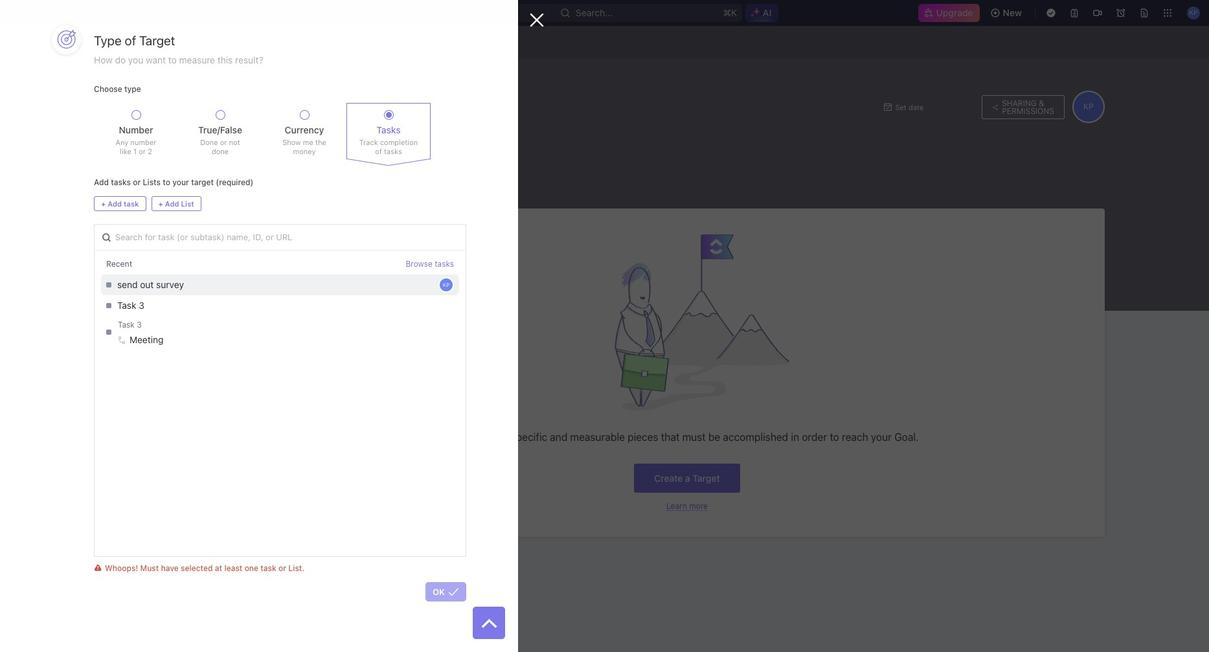 Task type: vqa. For each thing, say whether or not it's contained in the screenshot.


Task type: locate. For each thing, give the bounding box(es) containing it.
3 up 'meeting' in the left of the page
[[137, 320, 142, 330]]

permissions
[[1002, 106, 1055, 116]]

task down send
[[117, 300, 136, 311]]

1 + from the left
[[101, 200, 106, 208]]

or left list.
[[279, 564, 286, 574]]

sidebar navigation
[[0, 26, 165, 652]]

currency show me the money
[[283, 125, 326, 156]]

0 horizontal spatial tasks
[[111, 178, 131, 187]]

your left 'goal.'
[[871, 431, 892, 443]]

number
[[119, 125, 153, 136]]

to
[[168, 54, 177, 65], [163, 178, 170, 187], [830, 431, 839, 443]]

0 vertical spatial task 3
[[117, 300, 144, 311]]

3 down the out
[[139, 300, 144, 311]]

1 vertical spatial of
[[375, 147, 382, 156]]

0 horizontal spatial +
[[101, 200, 106, 208]]

done
[[200, 138, 218, 147]]

or up done
[[220, 138, 227, 147]]

upgrade
[[936, 7, 973, 18]]

2 vertical spatial to
[[830, 431, 839, 443]]

to inside type of target how do you want to measure this result?
[[168, 54, 177, 65]]

+ for + add task
[[101, 200, 106, 208]]

whoops! must have selected at least one task or list.
[[105, 564, 305, 574]]

the
[[315, 138, 326, 147]]

are
[[493, 431, 508, 443]]

order
[[802, 431, 827, 443]]

+
[[101, 200, 106, 208], [158, 200, 163, 208]]

want
[[146, 54, 166, 65]]

1 horizontal spatial of
[[375, 147, 382, 156]]

0 vertical spatial of
[[125, 33, 136, 48]]

1 vertical spatial task
[[118, 320, 135, 330]]

tree
[[5, 269, 159, 356]]

1 vertical spatial tasks
[[111, 178, 131, 187]]

&
[[1039, 98, 1045, 108]]

1 horizontal spatial tasks
[[384, 147, 402, 156]]

list
[[181, 200, 194, 208]]

of down track
[[375, 147, 382, 156]]

specific
[[511, 431, 547, 443]]

1 horizontal spatial your
[[871, 431, 892, 443]]

0 vertical spatial task
[[117, 300, 136, 311]]

0 vertical spatial task
[[124, 200, 139, 208]]

tasks for browse tasks
[[435, 259, 454, 269]]

tasks
[[384, 147, 402, 156], [111, 178, 131, 187], [435, 259, 454, 269]]

of inside the tasks track completion of tasks
[[375, 147, 382, 156]]

measure
[[179, 54, 215, 65]]

1 horizontal spatial task
[[261, 564, 277, 574]]

task right "one" at the bottom left
[[261, 564, 277, 574]]

to right the lists
[[163, 178, 170, 187]]

0 horizontal spatial your
[[172, 178, 189, 187]]

2 vertical spatial tasks
[[435, 259, 454, 269]]

your left target
[[172, 178, 189, 187]]

2
[[148, 147, 152, 156]]

of up you
[[125, 33, 136, 48]]

add
[[94, 178, 109, 187], [108, 200, 122, 208], [165, 200, 179, 208]]

2 + from the left
[[158, 200, 163, 208]]

add for + add list
[[165, 200, 179, 208]]

number
[[131, 138, 156, 147]]

1 vertical spatial to
[[163, 178, 170, 187]]

0 vertical spatial to
[[168, 54, 177, 65]]

one
[[245, 564, 258, 574]]

type
[[124, 84, 141, 94]]

0 vertical spatial tasks
[[384, 147, 402, 156]]

or right 1
[[139, 147, 146, 156]]

accomplished
[[723, 431, 789, 443]]

learn more link
[[667, 502, 708, 511]]

like
[[120, 147, 131, 156]]

true/false
[[198, 125, 242, 136]]

choose type
[[94, 84, 141, 94]]

add down like
[[108, 200, 122, 208]]

type of target dialog
[[0, 0, 544, 652]]

task up 'meeting' in the left of the page
[[118, 320, 135, 330]]

add left list
[[165, 200, 179, 208]]

task 3 down send
[[117, 300, 144, 311]]

(required)
[[216, 178, 254, 187]]

or inside true/false done or not done
[[220, 138, 227, 147]]

1 horizontal spatial +
[[158, 200, 163, 208]]

your
[[172, 178, 189, 187], [871, 431, 892, 443]]

tasks up kp
[[435, 259, 454, 269]]

or inside number any number like 1 or 2
[[139, 147, 146, 156]]

or
[[220, 138, 227, 147], [139, 147, 146, 156], [133, 178, 141, 187], [279, 564, 286, 574]]

2 horizontal spatial tasks
[[435, 259, 454, 269]]

tree inside sidebar navigation
[[5, 269, 159, 356]]

to right order
[[830, 431, 839, 443]]

of
[[125, 33, 136, 48], [375, 147, 382, 156]]

at
[[215, 564, 222, 574]]

out
[[140, 280, 154, 291]]

learn
[[667, 502, 687, 511]]

task
[[124, 200, 139, 208], [261, 564, 277, 574]]

track
[[359, 138, 378, 147]]

type of target how do you want to measure this result?
[[94, 33, 263, 65]]

0 vertical spatial your
[[172, 178, 189, 187]]

create a target
[[655, 473, 720, 484]]

money
[[293, 147, 316, 156]]

or left the lists
[[133, 178, 141, 187]]

3
[[139, 300, 144, 311], [137, 320, 142, 330]]

must
[[140, 564, 159, 574]]

target
[[191, 178, 214, 187]]

to right want
[[168, 54, 177, 65]]

task
[[117, 300, 136, 311], [118, 320, 135, 330]]

you
[[128, 54, 143, 65]]

0 horizontal spatial of
[[125, 33, 136, 48]]

1
[[133, 147, 137, 156]]

have
[[161, 564, 179, 574]]

task 3 up 'meeting' in the left of the page
[[118, 320, 142, 330]]

tasks
[[377, 125, 401, 136]]

tasks down completion
[[384, 147, 402, 156]]

task 3
[[117, 300, 144, 311], [118, 320, 142, 330]]

add for + add task
[[108, 200, 122, 208]]

new button
[[985, 3, 1030, 23]]

task left + add list
[[124, 200, 139, 208]]

tasks up + add task
[[111, 178, 131, 187]]

selected
[[181, 564, 213, 574]]

1 vertical spatial task 3
[[118, 320, 142, 330]]

how
[[94, 54, 113, 65]]



Task type: describe. For each thing, give the bounding box(es) containing it.
do
[[115, 54, 126, 65]]

target
[[139, 33, 175, 48]]

and
[[550, 431, 568, 443]]

of inside type of target how do you want to measure this result?
[[125, 33, 136, 48]]

upgrade link
[[918, 4, 980, 22]]

tasks inside the tasks track completion of tasks
[[384, 147, 402, 156]]

whoops!
[[105, 564, 138, 574]]

finish presentation,
[[345, 97, 480, 116]]

+ add task
[[101, 200, 139, 208]]

0 vertical spatial 3
[[139, 300, 144, 311]]

survey
[[156, 280, 184, 291]]

+ add list
[[158, 200, 194, 208]]

ok button
[[426, 583, 466, 602]]

any
[[116, 138, 128, 147]]

in
[[791, 431, 799, 443]]

recent
[[106, 259, 132, 269]]

done
[[212, 147, 229, 156]]

targets
[[456, 431, 491, 443]]

tasks for add tasks or lists to your target (required)
[[111, 178, 131, 187]]

0 horizontal spatial task
[[124, 200, 139, 208]]

number any number like 1 or 2
[[116, 125, 156, 156]]

add tasks or lists to your target (required)
[[94, 178, 254, 187]]

kp
[[443, 282, 450, 289]]

choose
[[94, 84, 122, 94]]

+ for + add list
[[158, 200, 163, 208]]

search...
[[576, 7, 613, 18]]

learn more
[[667, 502, 708, 511]]

goal.
[[895, 431, 919, 443]]

true/false done or not done
[[198, 125, 242, 156]]

presentation,
[[386, 97, 476, 116]]

1 vertical spatial 3
[[137, 320, 142, 330]]

add up + add task
[[94, 178, 109, 187]]

1 vertical spatial task
[[261, 564, 277, 574]]

send
[[117, 280, 138, 291]]

this
[[218, 54, 233, 65]]

be
[[709, 431, 721, 443]]

that
[[661, 431, 680, 443]]

more
[[689, 502, 708, 511]]

currency
[[285, 125, 324, 136]]

me
[[303, 138, 313, 147]]

⌘k
[[723, 7, 737, 18]]

new
[[1003, 7, 1022, 18]]

must
[[683, 431, 706, 443]]

reach
[[842, 431, 869, 443]]

finish
[[345, 97, 382, 116]]

tasks track completion of tasks
[[359, 125, 418, 156]]

sharing & permissions
[[1002, 98, 1055, 116]]

send out survey
[[117, 280, 184, 291]]

meeting
[[130, 334, 164, 345]]

1 vertical spatial your
[[871, 431, 892, 443]]

type
[[94, 33, 122, 48]]

browse
[[406, 259, 433, 269]]

pieces
[[628, 431, 659, 443]]

list.
[[289, 564, 305, 574]]

ok
[[433, 587, 445, 598]]

least
[[224, 564, 243, 574]]

show
[[283, 138, 301, 147]]

not
[[229, 138, 240, 147]]

lists
[[143, 178, 161, 187]]

targets are specific and measurable pieces that must be accomplished in order to reach your goal.
[[456, 431, 919, 443]]

sharing
[[1002, 98, 1037, 108]]

Search for task (or subtask) name, ID, or URL text field
[[95, 225, 466, 250]]

measurable
[[570, 431, 625, 443]]

browse tasks
[[406, 259, 454, 269]]

result?
[[235, 54, 263, 65]]

your inside "type of target" dialog
[[172, 178, 189, 187]]

completion
[[380, 138, 418, 147]]



